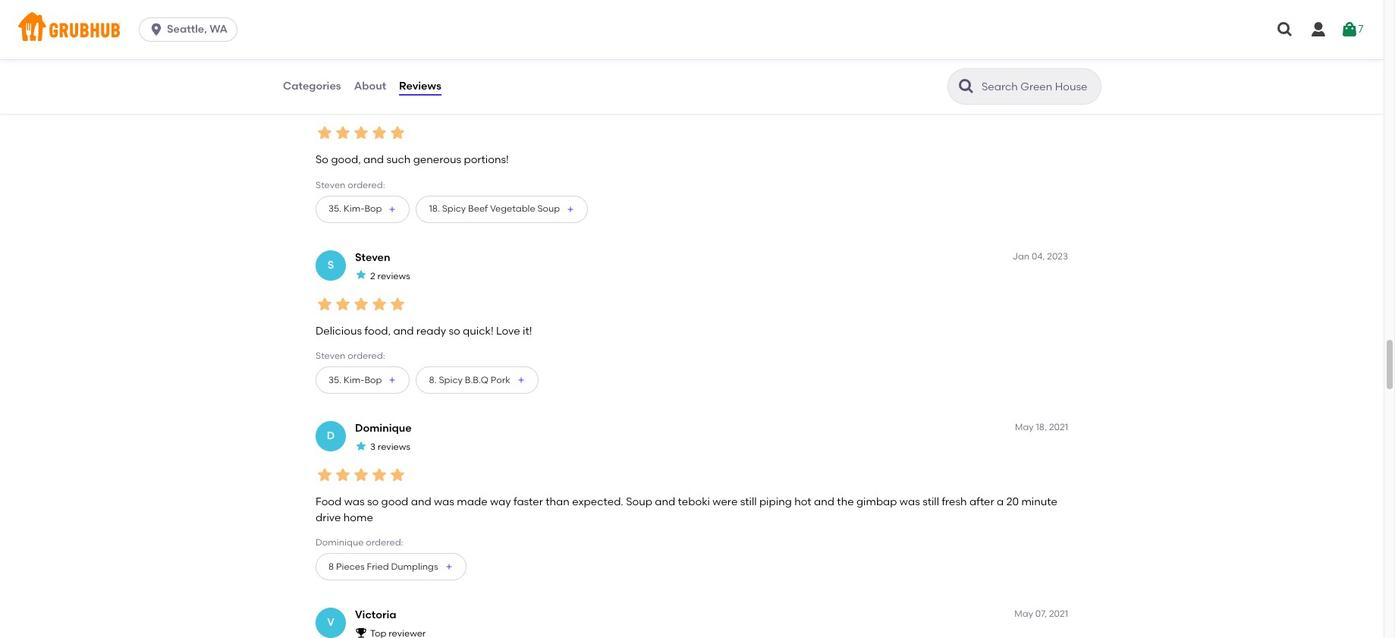 Task type: locate. For each thing, give the bounding box(es) containing it.
bop for good,
[[365, 204, 382, 214]]

soup right vegetable
[[538, 204, 560, 214]]

dominique for dominique
[[355, 422, 412, 435]]

0 vertical spatial bop
[[365, 204, 382, 214]]

bop for food,
[[365, 375, 382, 385]]

and left such
[[364, 154, 384, 166]]

2023 right the 04,
[[1047, 251, 1068, 262]]

steven ordered:
[[316, 180, 385, 190], [316, 351, 385, 361]]

ordered: up the 8 pieces fried dumplings
[[366, 537, 403, 548]]

2 vertical spatial ordered:
[[366, 537, 403, 548]]

0 vertical spatial 35. kim-bop
[[329, 204, 382, 214]]

reviews for steven
[[378, 271, 410, 281]]

8.
[[429, 375, 437, 385]]

plus icon image right vegetable
[[566, 205, 575, 214]]

35. down good,
[[329, 204, 342, 214]]

0 vertical spatial ordered:
[[348, 180, 385, 190]]

star icon image
[[316, 124, 334, 142], [334, 124, 352, 142], [352, 124, 370, 142], [370, 124, 389, 142], [389, 124, 407, 142], [355, 269, 367, 281], [316, 295, 334, 313], [334, 295, 352, 313], [352, 295, 370, 313], [370, 295, 389, 313], [389, 295, 407, 313], [355, 440, 367, 452], [316, 466, 334, 484], [334, 466, 352, 484], [352, 466, 370, 484], [370, 466, 389, 484], [389, 466, 407, 484]]

victoria
[[355, 609, 396, 622]]

2 was from the left
[[434, 496, 454, 509]]

svg image
[[1310, 20, 1328, 39], [1340, 20, 1359, 39], [149, 22, 164, 37]]

steven ordered: down delicious
[[316, 351, 385, 361]]

1 vertical spatial reviews
[[378, 442, 411, 452]]

bop
[[365, 204, 382, 214], [365, 375, 382, 385]]

2 35. from the top
[[329, 375, 342, 385]]

2 s from the top
[[328, 259, 334, 272]]

1 steven ordered: from the top
[[316, 180, 385, 190]]

jan
[[1013, 80, 1030, 91], [1013, 251, 1030, 262]]

8 pieces fried dumplings button
[[316, 553, 466, 581]]

about button
[[353, 59, 387, 114]]

and left the
[[814, 496, 835, 509]]

1 horizontal spatial was
[[434, 496, 454, 509]]

1 vertical spatial jan
[[1013, 251, 1030, 262]]

35. kim-bop button down food,
[[316, 367, 410, 394]]

0 vertical spatial spicy
[[442, 204, 466, 214]]

0 horizontal spatial so
[[367, 496, 379, 509]]

food was so good and was made way faster than expected. soup and teboki were still piping hot and the gimbap was still fresh after a 20 minute drive home
[[316, 496, 1058, 524]]

2 kim- from the top
[[344, 375, 365, 385]]

food
[[316, 496, 342, 509]]

svg image inside seattle, wa button
[[149, 22, 164, 37]]

soup inside food was so good and was made way faster than expected. soup and teboki were still piping hot and the gimbap was still fresh after a 20 minute drive home
[[626, 496, 653, 509]]

1 vertical spatial 35. kim-bop
[[329, 375, 382, 385]]

so right ready
[[449, 325, 460, 338]]

kim- down good,
[[344, 204, 365, 214]]

reviews for dominique
[[378, 442, 411, 452]]

2023
[[1047, 80, 1068, 91], [1047, 251, 1068, 262]]

such
[[387, 154, 411, 166]]

1 horizontal spatial svg image
[[1310, 20, 1328, 39]]

s left 2
[[328, 259, 334, 272]]

drive
[[316, 511, 341, 524]]

2 horizontal spatial svg image
[[1340, 20, 1359, 39]]

may 07, 2021
[[1015, 609, 1068, 619]]

d
[[327, 430, 335, 443]]

18. spicy beef vegetable soup button
[[416, 196, 588, 223]]

generous
[[413, 154, 461, 166]]

35. kim-bop down delicious
[[329, 375, 382, 385]]

0 vertical spatial 2023
[[1047, 80, 1068, 91]]

still left "fresh"
[[923, 496, 939, 509]]

ordered: down food,
[[348, 351, 385, 361]]

1 s from the top
[[328, 88, 334, 100]]

jan 20, 2023
[[1013, 80, 1068, 91]]

1 vertical spatial 2023
[[1047, 251, 1068, 262]]

dominique
[[355, 422, 412, 435], [316, 537, 364, 548]]

0 vertical spatial 35.
[[329, 204, 342, 214]]

0 vertical spatial reviews
[[378, 271, 410, 281]]

35. kim-bop for good,
[[329, 204, 382, 214]]

dominique up '3 reviews'
[[355, 422, 412, 435]]

was
[[344, 496, 365, 509], [434, 496, 454, 509], [900, 496, 920, 509]]

may left 07,
[[1015, 609, 1033, 619]]

than
[[546, 496, 570, 509]]

2 35. kim-bop button from the top
[[316, 367, 410, 394]]

hot
[[795, 496, 812, 509]]

1 reviews from the top
[[378, 271, 410, 281]]

1 vertical spatial 35.
[[329, 375, 342, 385]]

bop down food,
[[365, 375, 382, 385]]

plus icon image inside 8. spicy b.b.q pork button
[[516, 376, 526, 385]]

1 bop from the top
[[365, 204, 382, 214]]

steven ordered: for food,
[[316, 351, 385, 361]]

plus icon image inside 18. spicy beef vegetable soup button
[[566, 205, 575, 214]]

spicy for so
[[439, 375, 463, 385]]

3 was from the left
[[900, 496, 920, 509]]

1 vertical spatial so
[[367, 496, 379, 509]]

7
[[1359, 23, 1364, 36]]

after
[[970, 496, 995, 509]]

1 vertical spatial kim-
[[344, 375, 365, 385]]

svg image left seattle, in the top of the page
[[149, 22, 164, 37]]

2 2023 from the top
[[1047, 251, 1068, 262]]

1 horizontal spatial so
[[449, 325, 460, 338]]

was up the "home"
[[344, 496, 365, 509]]

1 vertical spatial bop
[[365, 375, 382, 385]]

2 bop from the top
[[365, 375, 382, 385]]

1 vertical spatial 2021
[[1049, 609, 1068, 619]]

pork
[[491, 375, 510, 385]]

steven down so
[[316, 180, 346, 190]]

good
[[381, 496, 408, 509]]

jan for delicious food, and ready so quick! love it!
[[1013, 251, 1030, 262]]

svg image inside 7 button
[[1340, 20, 1359, 39]]

teboki
[[678, 496, 710, 509]]

soup right the expected.
[[626, 496, 653, 509]]

1 35. kim-bop button from the top
[[316, 196, 410, 223]]

a
[[997, 496, 1004, 509]]

and
[[364, 154, 384, 166], [393, 325, 414, 338], [411, 496, 431, 509], [655, 496, 676, 509], [814, 496, 835, 509]]

1 vertical spatial soup
[[626, 496, 653, 509]]

2021 for dominique
[[1049, 422, 1068, 433]]

faster
[[514, 496, 543, 509]]

wa
[[210, 23, 228, 36]]

04,
[[1032, 251, 1045, 262]]

1 2023 from the top
[[1047, 80, 1068, 91]]

steven ordered: down good,
[[316, 180, 385, 190]]

svg image for 7
[[1340, 20, 1359, 39]]

so
[[449, 325, 460, 338], [367, 496, 379, 509]]

0 vertical spatial soup
[[538, 204, 560, 214]]

s left about button
[[328, 88, 334, 100]]

1 vertical spatial 35. kim-bop button
[[316, 367, 410, 394]]

0 vertical spatial dominique
[[355, 422, 412, 435]]

jan left 20,
[[1013, 80, 1030, 91]]

1 35. kim-bop from the top
[[329, 204, 382, 214]]

soup
[[538, 204, 560, 214], [626, 496, 653, 509]]

2 still from the left
[[923, 496, 939, 509]]

about
[[354, 80, 386, 92]]

love
[[496, 325, 520, 338]]

2021 for victoria
[[1049, 609, 1068, 619]]

1 vertical spatial s
[[328, 259, 334, 272]]

categories button
[[282, 59, 342, 114]]

1 vertical spatial dominique
[[316, 537, 364, 548]]

35. kim-bop button for food,
[[316, 367, 410, 394]]

2023 right 20,
[[1047, 80, 1068, 91]]

ordered:
[[348, 180, 385, 190], [348, 351, 385, 361], [366, 537, 403, 548]]

fresh
[[942, 496, 967, 509]]

may left 18,
[[1015, 422, 1034, 433]]

trophy icon image
[[355, 626, 367, 638]]

2 horizontal spatial was
[[900, 496, 920, 509]]

steven
[[355, 80, 390, 93], [316, 180, 346, 190], [355, 251, 390, 264], [316, 351, 346, 361]]

0 vertical spatial kim-
[[344, 204, 365, 214]]

and left teboki
[[655, 496, 676, 509]]

spicy right 18.
[[442, 204, 466, 214]]

0 vertical spatial may
[[1015, 422, 1034, 433]]

reviews right 3
[[378, 442, 411, 452]]

svg image for seattle, wa
[[149, 22, 164, 37]]

2 reviews
[[370, 271, 410, 281]]

seattle, wa
[[167, 23, 228, 36]]

spicy right 8. in the left bottom of the page
[[439, 375, 463, 385]]

35. kim-bop button
[[316, 196, 410, 223], [316, 367, 410, 394]]

35. kim-bop button down good,
[[316, 196, 410, 223]]

1 horizontal spatial soup
[[626, 496, 653, 509]]

s
[[328, 88, 334, 100], [328, 259, 334, 272]]

0 horizontal spatial svg image
[[149, 22, 164, 37]]

way
[[490, 496, 511, 509]]

0 horizontal spatial still
[[740, 496, 757, 509]]

still
[[740, 496, 757, 509], [923, 496, 939, 509]]

and right food,
[[393, 325, 414, 338]]

7 button
[[1340, 16, 1364, 43]]

may
[[1015, 422, 1034, 433], [1015, 609, 1033, 619]]

2 jan from the top
[[1013, 251, 1030, 262]]

steven ordered: for good,
[[316, 180, 385, 190]]

ordered: for good,
[[348, 180, 385, 190]]

2 2021 from the top
[[1049, 609, 1068, 619]]

1 35. from the top
[[329, 204, 342, 214]]

0 horizontal spatial soup
[[538, 204, 560, 214]]

it!
[[523, 325, 532, 338]]

so up the "home"
[[367, 496, 379, 509]]

0 horizontal spatial was
[[344, 496, 365, 509]]

0 vertical spatial jan
[[1013, 80, 1030, 91]]

3
[[370, 442, 376, 452]]

35. kim-bop down good,
[[329, 204, 382, 214]]

plus icon image left 8. in the left bottom of the page
[[388, 376, 397, 385]]

fried
[[367, 561, 389, 572]]

18. spicy beef vegetable soup
[[429, 204, 560, 214]]

quick!
[[463, 325, 494, 338]]

35. for delicious
[[329, 375, 342, 385]]

plus icon image right pork
[[516, 376, 526, 385]]

1 vertical spatial steven ordered:
[[316, 351, 385, 361]]

0 vertical spatial 35. kim-bop button
[[316, 196, 410, 223]]

0 vertical spatial 2021
[[1049, 422, 1068, 433]]

1 vertical spatial ordered:
[[348, 351, 385, 361]]

reviews
[[378, 271, 410, 281], [378, 442, 411, 452]]

35. down delicious
[[329, 375, 342, 385]]

1 kim- from the top
[[344, 204, 365, 214]]

ready
[[416, 325, 446, 338]]

2021 right 07,
[[1049, 609, 1068, 619]]

plus icon image right dumplings
[[444, 562, 453, 572]]

so inside food was so good and was made way faster than expected. soup and teboki were still piping hot and the gimbap was still fresh after a 20 minute drive home
[[367, 496, 379, 509]]

svg image right svg image
[[1340, 20, 1359, 39]]

spicy
[[442, 204, 466, 214], [439, 375, 463, 385]]

reviews right 2
[[378, 271, 410, 281]]

20,
[[1032, 80, 1045, 91]]

ordered: for food,
[[348, 351, 385, 361]]

ordered: down good,
[[348, 180, 385, 190]]

1 vertical spatial may
[[1015, 609, 1033, 619]]

plus icon image
[[388, 205, 397, 214], [566, 205, 575, 214], [388, 376, 397, 385], [516, 376, 526, 385], [444, 562, 453, 572]]

2021 right 18,
[[1049, 422, 1068, 433]]

1 jan from the top
[[1013, 80, 1030, 91]]

dominique up '8'
[[316, 537, 364, 548]]

bop left 18.
[[365, 204, 382, 214]]

s for so
[[328, 88, 334, 100]]

svg image left 7 button
[[1310, 20, 1328, 39]]

jan 04, 2023
[[1013, 251, 1068, 262]]

so good, and such generous portions!
[[316, 154, 509, 166]]

1 horizontal spatial still
[[923, 496, 939, 509]]

1 2021 from the top
[[1049, 422, 1068, 433]]

1 vertical spatial spicy
[[439, 375, 463, 385]]

jan left the 04,
[[1013, 251, 1030, 262]]

kim-
[[344, 204, 365, 214], [344, 375, 365, 385]]

soup inside button
[[538, 204, 560, 214]]

was left made
[[434, 496, 454, 509]]

35.
[[329, 204, 342, 214], [329, 375, 342, 385]]

plus icon image inside 8 pieces fried dumplings button
[[444, 562, 453, 572]]

0 vertical spatial steven ordered:
[[316, 180, 385, 190]]

still right were
[[740, 496, 757, 509]]

2 reviews from the top
[[378, 442, 411, 452]]

2021
[[1049, 422, 1068, 433], [1049, 609, 1068, 619]]

was right gimbap
[[900, 496, 920, 509]]

kim- down delicious
[[344, 375, 365, 385]]

18,
[[1036, 422, 1047, 433]]

were
[[713, 496, 738, 509]]

0 vertical spatial s
[[328, 88, 334, 100]]

2 35. kim-bop from the top
[[329, 375, 382, 385]]

may for victoria
[[1015, 609, 1033, 619]]

35. kim-bop
[[329, 204, 382, 214], [329, 375, 382, 385]]

8
[[329, 561, 334, 572]]

2 steven ordered: from the top
[[316, 351, 385, 361]]



Task type: vqa. For each thing, say whether or not it's contained in the screenshot.
Bacon
no



Task type: describe. For each thing, give the bounding box(es) containing it.
main navigation navigation
[[0, 0, 1384, 59]]

8 pieces fried dumplings
[[329, 561, 438, 572]]

vegetable
[[490, 204, 535, 214]]

plus icon image for dumplings
[[444, 562, 453, 572]]

b.b.q
[[465, 375, 489, 385]]

jan for so good, and such generous portions!
[[1013, 80, 1030, 91]]

8. spicy b.b.q pork
[[429, 375, 510, 385]]

good,
[[331, 154, 361, 166]]

gimbap
[[857, 496, 897, 509]]

may 18, 2021
[[1015, 422, 1068, 433]]

seattle,
[[167, 23, 207, 36]]

steven down delicious
[[316, 351, 346, 361]]

35. kim-bop button for good,
[[316, 196, 410, 223]]

dominique for dominique ordered:
[[316, 537, 364, 548]]

8. spicy b.b.q pork button
[[416, 367, 538, 394]]

search icon image
[[958, 77, 976, 96]]

expected.
[[572, 496, 624, 509]]

so
[[316, 154, 329, 166]]

0 vertical spatial so
[[449, 325, 460, 338]]

35. kim-bop for food,
[[329, 375, 382, 385]]

kim- for good,
[[344, 204, 365, 214]]

svg image
[[1276, 20, 1295, 39]]

Search Green House search field
[[980, 80, 1096, 94]]

v
[[327, 616, 334, 629]]

spicy for generous
[[442, 204, 466, 214]]

portions!
[[464, 154, 509, 166]]

2023 for delicious food, and ready so quick! love it!
[[1047, 251, 1068, 262]]

plus icon image left 18.
[[388, 205, 397, 214]]

and right the good
[[411, 496, 431, 509]]

home
[[344, 511, 373, 524]]

07,
[[1036, 609, 1047, 619]]

2023 for so good, and such generous portions!
[[1047, 80, 1068, 91]]

kim- for food,
[[344, 375, 365, 385]]

dumplings
[[391, 561, 438, 572]]

pieces
[[336, 561, 365, 572]]

the
[[837, 496, 854, 509]]

dominique ordered:
[[316, 537, 403, 548]]

food,
[[365, 325, 391, 338]]

18.
[[429, 204, 440, 214]]

plus icon image for pork
[[516, 376, 526, 385]]

35. for so
[[329, 204, 342, 214]]

made
[[457, 496, 488, 509]]

delicious
[[316, 325, 362, 338]]

beef
[[468, 204, 488, 214]]

seattle, wa button
[[139, 17, 244, 42]]

reviews button
[[398, 59, 442, 114]]

reviews
[[399, 80, 441, 92]]

3 reviews
[[370, 442, 411, 452]]

categories
[[283, 80, 341, 92]]

steven up 2
[[355, 251, 390, 264]]

minute
[[1022, 496, 1058, 509]]

1 was from the left
[[344, 496, 365, 509]]

may for dominique
[[1015, 422, 1034, 433]]

piping
[[759, 496, 792, 509]]

plus icon image for vegetable
[[566, 205, 575, 214]]

delicious food, and ready so quick! love it!
[[316, 325, 532, 338]]

s for delicious
[[328, 259, 334, 272]]

steven left reviews button
[[355, 80, 390, 93]]

ordered: for was
[[366, 537, 403, 548]]

20
[[1007, 496, 1019, 509]]

1 still from the left
[[740, 496, 757, 509]]

2
[[370, 271, 375, 281]]



